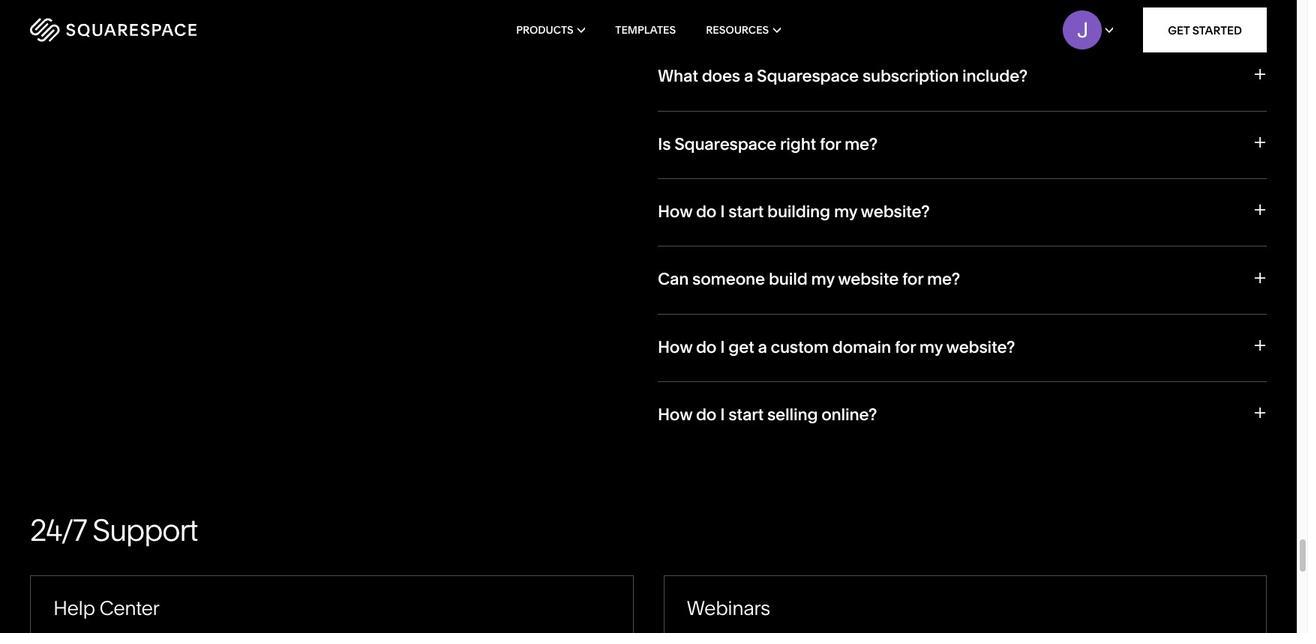 Task type: locate. For each thing, give the bounding box(es) containing it.
0 vertical spatial me?
[[845, 134, 878, 154]]

0 vertical spatial my
[[834, 202, 858, 222]]

custom
[[771, 337, 829, 358]]

0 vertical spatial a
[[744, 66, 753, 86]]

0 vertical spatial do
[[696, 202, 717, 222]]

me? inside dropdown button
[[845, 134, 878, 154]]

products
[[516, 23, 574, 37]]

i for a
[[720, 337, 725, 358]]

2 vertical spatial for
[[895, 337, 916, 358]]

how for how do i start building my website?
[[658, 202, 693, 222]]

products button
[[516, 0, 585, 60]]

1 horizontal spatial a
[[758, 337, 767, 358]]

how for how do i get a custom domain for my website?
[[658, 337, 693, 358]]

my right building
[[834, 202, 858, 222]]

start left selling
[[729, 405, 764, 426]]

2 vertical spatial how
[[658, 405, 693, 426]]

0 horizontal spatial website?
[[861, 202, 930, 222]]

webinars link
[[664, 576, 1267, 634]]

2 start from the top
[[729, 405, 764, 426]]

how for how do i start selling online?
[[658, 405, 693, 426]]

my
[[834, 202, 858, 222], [811, 270, 835, 290], [920, 337, 943, 358]]

can someone build my website for me? button
[[658, 246, 1267, 314]]

1 vertical spatial start
[[729, 405, 764, 426]]

how do i start building my website?
[[658, 202, 930, 222]]

1 vertical spatial me?
[[927, 270, 960, 290]]

my right 'domain'
[[920, 337, 943, 358]]

0 horizontal spatial a
[[744, 66, 753, 86]]

2 i from the top
[[720, 337, 725, 358]]

3 do from the top
[[696, 405, 717, 426]]

1 vertical spatial for
[[903, 270, 924, 290]]

a
[[744, 66, 753, 86], [758, 337, 767, 358]]

for right 'domain'
[[895, 337, 916, 358]]

website? inside 'dropdown button'
[[946, 337, 1015, 358]]

1 vertical spatial a
[[758, 337, 767, 358]]

0 vertical spatial how
[[658, 202, 693, 222]]

i for building
[[720, 202, 725, 222]]

how inside 'dropdown button'
[[658, 337, 693, 358]]

2 how from the top
[[658, 337, 693, 358]]

how do i start building my website? button
[[658, 179, 1267, 246]]

i left selling
[[720, 405, 725, 426]]

2 vertical spatial i
[[720, 405, 725, 426]]

domain
[[833, 337, 891, 358]]

my inside 'dropdown button'
[[920, 337, 943, 358]]

get
[[1168, 23, 1190, 37]]

24/7 support
[[30, 512, 197, 549]]

i up someone
[[720, 202, 725, 222]]

i inside 'dropdown button'
[[720, 337, 725, 358]]

help center link
[[30, 576, 634, 634]]

1 vertical spatial how
[[658, 337, 693, 358]]

for
[[820, 134, 841, 154], [903, 270, 924, 290], [895, 337, 916, 358]]

3 how from the top
[[658, 405, 693, 426]]

0 vertical spatial for
[[820, 134, 841, 154]]

can
[[658, 270, 689, 290]]

0 vertical spatial start
[[729, 202, 764, 222]]

my right build
[[811, 270, 835, 290]]

1 start from the top
[[729, 202, 764, 222]]

squarespace inside what does a squarespace subscription include? dropdown button
[[757, 66, 859, 86]]

website? down can someone build my website for me? dropdown button
[[946, 337, 1015, 358]]

website? up website
[[861, 202, 930, 222]]

templates
[[615, 23, 676, 37]]

3 i from the top
[[720, 405, 725, 426]]

squarespace right is
[[675, 134, 777, 154]]

how do i get a custom domain for my website? button
[[658, 314, 1267, 382]]

include?
[[963, 66, 1028, 86]]

how
[[658, 202, 693, 222], [658, 337, 693, 358], [658, 405, 693, 426]]

website? inside dropdown button
[[861, 202, 930, 222]]

do
[[696, 202, 717, 222], [696, 337, 717, 358], [696, 405, 717, 426]]

i left 'get'
[[720, 337, 725, 358]]

0 horizontal spatial me?
[[845, 134, 878, 154]]

2 vertical spatial do
[[696, 405, 717, 426]]

for right website
[[903, 270, 924, 290]]

can someone build my website for me?
[[658, 270, 960, 290]]

me? down how do i start building my website? dropdown button
[[927, 270, 960, 290]]

for right right
[[820, 134, 841, 154]]

build
[[769, 270, 808, 290]]

start
[[729, 202, 764, 222], [729, 405, 764, 426]]

get started
[[1168, 23, 1242, 37]]

website?
[[861, 202, 930, 222], [946, 337, 1015, 358]]

1 do from the top
[[696, 202, 717, 222]]

1 horizontal spatial website?
[[946, 337, 1015, 358]]

squarespace
[[757, 66, 859, 86], [675, 134, 777, 154]]

1 vertical spatial website?
[[946, 337, 1015, 358]]

me?
[[845, 134, 878, 154], [927, 270, 960, 290]]

0 vertical spatial i
[[720, 202, 725, 222]]

squarespace inside is squarespace right for me? dropdown button
[[675, 134, 777, 154]]

2 vertical spatial my
[[920, 337, 943, 358]]

0 vertical spatial squarespace
[[757, 66, 859, 86]]

1 horizontal spatial me?
[[927, 270, 960, 290]]

1 vertical spatial my
[[811, 270, 835, 290]]

1 vertical spatial i
[[720, 337, 725, 358]]

squarespace up right
[[757, 66, 859, 86]]

1 vertical spatial do
[[696, 337, 717, 358]]

2 do from the top
[[696, 337, 717, 358]]

start left building
[[729, 202, 764, 222]]

get
[[729, 337, 754, 358]]

a right does
[[744, 66, 753, 86]]

me? right right
[[845, 134, 878, 154]]

started
[[1193, 23, 1242, 37]]

my inside dropdown button
[[834, 202, 858, 222]]

i
[[720, 202, 725, 222], [720, 337, 725, 358], [720, 405, 725, 426]]

1 i from the top
[[720, 202, 725, 222]]

for inside how do i get a custom domain for my website? 'dropdown button'
[[895, 337, 916, 358]]

1 vertical spatial squarespace
[[675, 134, 777, 154]]

do inside 'dropdown button'
[[696, 337, 717, 358]]

0 vertical spatial website?
[[861, 202, 930, 222]]

resources button
[[706, 0, 781, 60]]

a right 'get'
[[758, 337, 767, 358]]

1 how from the top
[[658, 202, 693, 222]]



Task type: describe. For each thing, give the bounding box(es) containing it.
squarespace logo image
[[30, 18, 197, 42]]

help center
[[53, 597, 159, 621]]

get started link
[[1144, 8, 1267, 53]]

does
[[702, 66, 741, 86]]

selling
[[768, 405, 818, 426]]

online?
[[822, 405, 877, 426]]

how do i start selling online? button
[[658, 382, 1267, 450]]

my inside dropdown button
[[811, 270, 835, 290]]

is squarespace right for me?
[[658, 134, 878, 154]]

a inside 'dropdown button'
[[758, 337, 767, 358]]

resources
[[706, 23, 769, 37]]

for inside is squarespace right for me? dropdown button
[[820, 134, 841, 154]]

is squarespace right for me? button
[[658, 111, 1267, 179]]

i for selling
[[720, 405, 725, 426]]

templates link
[[615, 0, 676, 60]]

how do i get a custom domain for my website?
[[658, 337, 1015, 358]]

someone
[[693, 270, 765, 290]]

start for selling
[[729, 405, 764, 426]]

how do i start selling online?
[[658, 405, 877, 426]]

me? inside dropdown button
[[927, 270, 960, 290]]

what
[[658, 66, 698, 86]]

do for how do i start building my website?
[[696, 202, 717, 222]]

do for how do i start selling online?
[[696, 405, 717, 426]]

24/7
[[30, 512, 86, 549]]

help
[[53, 597, 95, 621]]

what does a squarespace subscription include?
[[658, 66, 1028, 86]]

squarespace logo link
[[30, 18, 277, 42]]

a inside dropdown button
[[744, 66, 753, 86]]

start for building
[[729, 202, 764, 222]]

website
[[838, 270, 899, 290]]

for inside can someone build my website for me? dropdown button
[[903, 270, 924, 290]]

is
[[658, 134, 671, 154]]

building
[[768, 202, 831, 222]]

subscription
[[863, 66, 959, 86]]

support
[[92, 512, 197, 549]]

center
[[99, 597, 159, 621]]

what does a squarespace subscription include? button
[[658, 43, 1267, 111]]

right
[[780, 134, 816, 154]]

do for how do i get a custom domain for my website?
[[696, 337, 717, 358]]

webinars
[[687, 597, 770, 621]]



Task type: vqa. For each thing, say whether or not it's contained in the screenshot.
Crosby image
no



